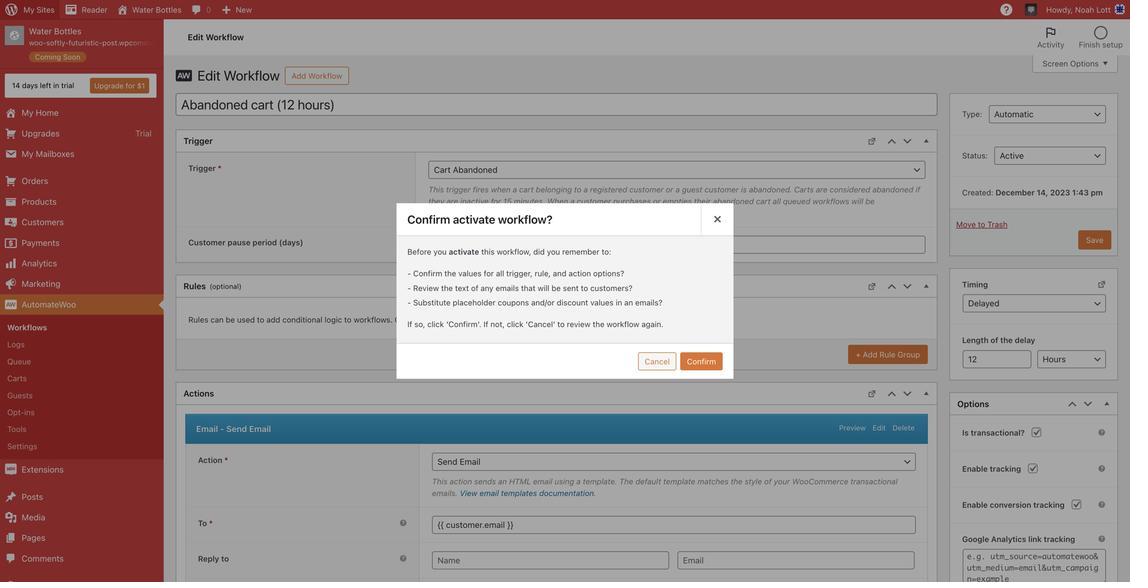 Task type: describe. For each thing, give the bounding box(es) containing it.
template.
[[583, 477, 617, 486]]

so,
[[414, 320, 425, 329]]

- up click
[[407, 298, 411, 307]]

review
[[567, 320, 591, 329]]

- down before
[[407, 269, 411, 278]]

period
[[253, 238, 277, 247]]

length
[[962, 336, 989, 345]]

0 vertical spatial add
[[292, 71, 306, 80]]

this trigger fires when a cart belonging to a registered customer or a guest customer is abandoned. carts are considered abandoned if they are inactive for 15 minutes. when a customer purchases or empties their abandoned cart all queued workflows will be automatically cleared.
[[429, 185, 920, 218]]

email - send email
[[196, 424, 271, 434]]

orders link
[[0, 171, 164, 192]]

2 click from the left
[[507, 320, 524, 329]]

14 days left in trial
[[12, 81, 74, 90]]

documentation
[[539, 489, 594, 498]]

+ inside button
[[856, 350, 861, 359]]

activity
[[1037, 40, 1065, 49]]

trigger,
[[506, 269, 533, 278]]

noah
[[1075, 5, 1094, 14]]

be inside this trigger fires when a cart belonging to a registered customer or a guest customer is abandoned. carts are considered abandoned if they are inactive for 15 minutes. when a customer purchases or empties their abandoned cart all queued workflows will be automatically cleared.
[[866, 197, 875, 206]]

action inside this action sends an html email using a template. the default template matches the style of your woocommerce transactional emails.
[[450, 477, 472, 486]]

pages
[[22, 533, 45, 543]]

for inside this trigger fires when a cart belonging to a registered customer or a guest customer is abandoned. carts are considered abandoned if they are inactive for 15 minutes. when a customer purchases or empties their abandoned cart all queued workflows will be automatically cleared.
[[491, 197, 501, 206]]

enable conversion tracking
[[962, 501, 1067, 510]]

1 vertical spatial edit workflow
[[194, 67, 280, 84]]

1 vertical spatial analytics
[[991, 535, 1026, 544]]

posts link
[[0, 487, 164, 508]]

2 if from the left
[[484, 320, 488, 329]]

2023
[[1050, 188, 1070, 197]]

transactional?
[[971, 429, 1025, 438]]

my for my sites
[[23, 5, 34, 14]]

a inside this action sends an html email using a template. the default template matches the style of your woocommerce transactional emails.
[[576, 477, 581, 486]]

0 vertical spatial or
[[666, 185, 673, 194]]

workflow,
[[497, 247, 531, 257]]

group inside button
[[898, 350, 920, 359]]

minutes.
[[514, 197, 545, 206]]

post.wpcomstaging.com
[[102, 39, 185, 47]]

their
[[694, 197, 711, 206]]

2 you from the left
[[547, 247, 560, 257]]

abandoned.
[[749, 185, 792, 194]]

queue
[[7, 357, 31, 366]]

my mailboxes
[[22, 149, 75, 159]]

sent
[[563, 284, 579, 293]]

0 horizontal spatial or
[[653, 197, 661, 206]]

howdy, noah lott
[[1046, 5, 1111, 14]]

in inside navigation
[[53, 81, 59, 90]]

e.g. utm_source=automatewoo&utm_medium=email&utm_campaign=example text field
[[963, 550, 1106, 583]]

trigger
[[446, 185, 471, 194]]

1 horizontal spatial values
[[590, 298, 614, 307]]

rules for rules (optional)
[[184, 281, 206, 291]]

1 click from the left
[[427, 320, 444, 329]]

reply
[[198, 555, 219, 564]]

for inside - confirm the values for all trigger, rule, and action options? - review the text of any emails that will be sent to customers? - substitute placeholder coupons and/or discount values in an emails?
[[484, 269, 494, 278]]

the left text
[[441, 284, 453, 293]]

rules (optional)
[[184, 281, 242, 291]]

html
[[509, 477, 531, 486]]

enable for enable conversion tracking
[[962, 501, 988, 510]]

view documentation. link
[[510, 209, 587, 218]]

placeholder
[[453, 298, 496, 307]]

add inside button
[[863, 350, 878, 359]]

email inside this action sends an html email using a template. the default template matches the style of your woocommerce transactional emails.
[[533, 477, 553, 486]]

main menu navigation
[[0, 19, 185, 583]]

extensions link
[[0, 460, 164, 480]]

1 horizontal spatial abandoned
[[873, 185, 914, 194]]

upgrade
[[94, 82, 124, 90]]

sends
[[474, 477, 496, 486]]

workflow?
[[498, 213, 553, 226]]

analytics inside analytics link
[[22, 258, 57, 268]]

a left registered
[[584, 185, 588, 194]]

'cancel'
[[526, 320, 555, 329]]

opt-
[[7, 408, 24, 417]]

this for this trigger fires when a cart belonging to a registered customer or a guest customer is abandoned. carts are considered abandoned if they are inactive for 15 minutes. when a customer purchases or empties their abandoned cart all queued workflows will be automatically cleared.
[[429, 185, 444, 194]]

trial
[[61, 81, 74, 90]]

logs link
[[0, 336, 164, 353]]

toolbar navigation
[[0, 0, 1130, 22]]

a right 'when'
[[513, 185, 517, 194]]

using
[[555, 477, 574, 486]]

2 vertical spatial be
[[226, 315, 235, 324]]

trash
[[988, 220, 1008, 229]]

workflows.
[[354, 315, 393, 324]]

to
[[198, 519, 207, 528]]

coming
[[35, 53, 61, 61]]

in inside - confirm the values for all trigger, rule, and action options? - review the text of any emails that will be sent to customers? - substitute placeholder coupons and/or discount values in an emails?
[[616, 298, 622, 307]]

an inside - confirm the values for all trigger, rule, and action options? - review the text of any emails that will be sent to customers? - substitute placeholder coupons and/or discount values in an emails?
[[624, 298, 633, 307]]

style
[[745, 477, 762, 486]]

water for water bottles woo-softly-futuristic-post.wpcomstaging.com coming soon
[[29, 26, 52, 36]]

confirm activate workflow?
[[407, 213, 553, 226]]

logic
[[325, 315, 342, 324]]

workflows
[[813, 197, 850, 206]]

create
[[533, 315, 556, 324]]

the inside this action sends an html email using a template. the default template matches the style of your woocommerce transactional emails.
[[731, 477, 743, 486]]

to right reply
[[221, 555, 229, 564]]

2 horizontal spatial of
[[991, 336, 998, 345]]

click
[[395, 315, 413, 324]]

0 horizontal spatial values
[[458, 269, 482, 278]]

carts inside 'carts' link
[[7, 374, 27, 383]]

0 horizontal spatial customer
[[577, 197, 611, 206]]

payments link
[[0, 233, 164, 253]]

confirm inside - confirm the values for all trigger, rule, and action options? - review the text of any emails that will be sent to customers? - substitute placeholder coupons and/or discount values in an emails?
[[413, 269, 442, 278]]

2 email from the left
[[249, 424, 271, 434]]

marketing link
[[0, 274, 164, 295]]

to right move
[[978, 220, 985, 229]]

action *
[[198, 456, 228, 465]]

0 vertical spatial are
[[816, 185, 828, 194]]

again.
[[642, 320, 664, 329]]

'confirm'.
[[446, 320, 481, 329]]

carts link
[[0, 370, 164, 387]]

queue link
[[0, 353, 164, 370]]

registered
[[590, 185, 627, 194]]

0 horizontal spatial +
[[429, 315, 434, 324]]

1:43
[[1072, 188, 1089, 197]]

is transactional?
[[962, 429, 1027, 438]]

- left "review"
[[407, 284, 411, 293]]

my sites link
[[0, 0, 59, 19]]

pages link
[[0, 528, 164, 549]]

emails
[[496, 284, 519, 293]]

comments
[[22, 554, 64, 564]]

automatewoo
[[22, 300, 76, 310]]

water bottles woo-softly-futuristic-post.wpcomstaging.com coming soon
[[29, 26, 185, 61]]

conversion
[[990, 501, 1032, 510]]

pause
[[228, 238, 251, 247]]

length of the delay
[[962, 336, 1035, 345]]

delete
[[893, 424, 915, 432]]

emails?
[[635, 298, 663, 307]]

0 horizontal spatial email
[[480, 489, 499, 498]]

0 vertical spatial cart
[[519, 185, 534, 194]]

the left delay
[[1001, 336, 1013, 345]]

belonging
[[536, 185, 572, 194]]

trigger *
[[188, 164, 222, 173]]

new
[[236, 5, 252, 14]]

be inside - confirm the values for all trigger, rule, and action options? - review the text of any emails that will be sent to customers? - substitute placeholder coupons and/or discount values in an emails?
[[552, 284, 561, 293]]

the right click
[[415, 315, 427, 324]]

the up text
[[444, 269, 456, 278]]

futuristic-
[[69, 39, 102, 47]]

0 vertical spatial edit workflow
[[188, 32, 244, 42]]

when
[[547, 197, 568, 206]]

move to trash
[[956, 220, 1008, 229]]

before
[[407, 247, 431, 257]]

* for trigger *
[[218, 164, 222, 173]]



Task type: vqa. For each thing, say whether or not it's contained in the screenshot.
bottommost gallery
no



Task type: locate. For each thing, give the bounding box(es) containing it.
1 horizontal spatial analytics
[[991, 535, 1026, 544]]

1 horizontal spatial bottles
[[156, 5, 182, 14]]

0 horizontal spatial action
[[450, 477, 472, 486]]

water inside toolbar navigation
[[132, 5, 154, 14]]

(optional)
[[210, 282, 242, 291]]

rule.
[[565, 315, 581, 324]]

review
[[413, 284, 439, 293]]

this up they
[[429, 185, 444, 194]]

tracking right link
[[1044, 535, 1075, 544]]

0 horizontal spatial of
[[471, 284, 479, 293]]

this
[[481, 247, 495, 257]]

1 vertical spatial rules
[[188, 315, 208, 324]]

1 horizontal spatial be
[[552, 284, 561, 293]]

to right logic
[[344, 315, 352, 324]]

upgrades link
[[0, 123, 164, 144]]

0 horizontal spatial *
[[209, 519, 213, 528]]

water
[[132, 5, 154, 14], [29, 26, 52, 36]]

0 horizontal spatial you
[[434, 247, 447, 257]]

delay
[[1015, 336, 1035, 345]]

1 vertical spatial cart
[[756, 197, 771, 206]]

view for view documentation.
[[510, 209, 528, 218]]

None submit
[[1078, 230, 1112, 250]]

coupons
[[498, 298, 529, 307]]

this up emails.
[[432, 477, 448, 486]]

tracking up link
[[1034, 501, 1065, 510]]

or left empties at the top of page
[[653, 197, 661, 206]]

bottles inside toolbar navigation
[[156, 5, 182, 14]]

created: december 14, 2023 1:43 pm
[[962, 188, 1103, 197]]

will inside - confirm the values for all trigger, rule, and action options? - review the text of any emails that will be sent to customers? - substitute placeholder coupons and/or discount values in an emails?
[[538, 284, 550, 293]]

of for that
[[471, 284, 479, 293]]

customer
[[629, 185, 664, 194], [705, 185, 739, 194], [577, 197, 611, 206]]

of for transactional
[[764, 477, 772, 486]]

None number field
[[429, 236, 926, 254], [963, 351, 1032, 369], [429, 236, 926, 254], [963, 351, 1032, 369]]

settings
[[7, 442, 37, 451]]

0 vertical spatial this
[[429, 185, 444, 194]]

trigger for trigger
[[184, 136, 213, 146]]

new link
[[216, 0, 257, 19]]

1 vertical spatial be
[[552, 284, 561, 293]]

1 horizontal spatial add
[[436, 315, 451, 324]]

my for my home
[[22, 108, 33, 118]]

in down customers?
[[616, 298, 622, 307]]

1 horizontal spatial if
[[484, 320, 488, 329]]

tracking up conversion
[[990, 465, 1021, 474]]

left
[[40, 81, 51, 90]]

1 horizontal spatial an
[[624, 298, 633, 307]]

confirm right cancel
[[687, 357, 716, 366]]

are up workflows
[[816, 185, 828, 194]]

0 horizontal spatial an
[[498, 477, 507, 486]]

link
[[1029, 535, 1042, 544]]

1 horizontal spatial carts
[[794, 185, 814, 194]]

customer down registered
[[577, 197, 611, 206]]

2 vertical spatial my
[[22, 149, 33, 159]]

0 vertical spatial analytics
[[22, 258, 57, 268]]

email left send
[[196, 424, 218, 434]]

1 vertical spatial trigger
[[188, 164, 216, 173]]

analytics down payments
[[22, 258, 57, 268]]

will down considered
[[852, 197, 863, 206]]

bottles for water bottles woo-softly-futuristic-post.wpcomstaging.com coming soon
[[54, 26, 81, 36]]

E.g. {{ customer.email }}, admin@example.org --notracking text field
[[432, 516, 916, 534]]

your
[[774, 477, 790, 486]]

* for to *
[[209, 519, 213, 528]]

2 horizontal spatial customer
[[705, 185, 739, 194]]

a right when at the top
[[570, 197, 575, 206]]

2 vertical spatial tracking
[[1044, 535, 1075, 544]]

templates
[[501, 489, 537, 498]]

0 vertical spatial an
[[624, 298, 633, 307]]

all inside this trigger fires when a cart belonging to a registered customer or a guest customer is abandoned. carts are considered abandoned if they are inactive for 15 minutes. when a customer purchases or empties their abandoned cart all queued workflows will be automatically cleared.
[[773, 197, 781, 206]]

0 horizontal spatial email
[[196, 424, 218, 434]]

2 vertical spatial for
[[484, 269, 494, 278]]

1 horizontal spatial will
[[852, 197, 863, 206]]

*
[[218, 164, 222, 173], [224, 456, 228, 465], [209, 519, 213, 528]]

upgrade for $1
[[94, 82, 145, 90]]

None checkbox
[[1028, 464, 1038, 474]]

email up view email templates documentation .
[[533, 477, 553, 486]]

tracking
[[990, 465, 1021, 474], [1034, 501, 1065, 510], [1044, 535, 1075, 544]]

* for action *
[[224, 456, 228, 465]]

move
[[956, 220, 976, 229]]

analytics left link
[[991, 535, 1026, 544]]

guests link
[[0, 387, 164, 404]]

this inside this trigger fires when a cart belonging to a registered customer or a guest customer is abandoned. carts are considered abandoned if they are inactive for 15 minutes. when a customer purchases or empties their abandoned cart all queued workflows will be automatically cleared.
[[429, 185, 444, 194]]

google
[[962, 535, 989, 544]]

0 vertical spatial in
[[53, 81, 59, 90]]

will inside this trigger fires when a cart belonging to a registered customer or a guest customer is abandoned. carts are considered abandoned if they are inactive for 15 minutes. when a customer purchases or empties their abandoned cart all queued workflows will be automatically cleared.
[[852, 197, 863, 206]]

0 vertical spatial rules
[[184, 281, 206, 291]]

all down abandoned.
[[773, 197, 781, 206]]

1 horizontal spatial you
[[547, 247, 560, 257]]

0 horizontal spatial are
[[447, 197, 458, 206]]

0 vertical spatial group
[[472, 315, 495, 324]]

0 horizontal spatial bottles
[[54, 26, 81, 36]]

bottles inside 'water bottles woo-softly-futuristic-post.wpcomstaging.com coming soon'
[[54, 26, 81, 36]]

0 vertical spatial tracking
[[990, 465, 1021, 474]]

rules
[[184, 281, 206, 291], [188, 315, 208, 324]]

1 vertical spatial carts
[[7, 374, 27, 383]]

to right belonging
[[574, 185, 582, 194]]

0 vertical spatial edit
[[188, 32, 204, 42]]

1 enable from the top
[[962, 465, 988, 474]]

december
[[996, 188, 1035, 197]]

None text field
[[176, 93, 938, 116]]

0 vertical spatial be
[[866, 197, 875, 206]]

water up post.wpcomstaging.com
[[132, 5, 154, 14]]

1 vertical spatial rule
[[880, 350, 896, 359]]

my down upgrades
[[22, 149, 33, 159]]

the left 'style'
[[731, 477, 743, 486]]

if so, click 'confirm'. if not, click 'cancel' to review the workflow again.
[[407, 320, 664, 329]]

logs
[[7, 340, 25, 349]]

conditional
[[282, 315, 323, 324]]

tools
[[7, 425, 27, 434]]

1 vertical spatial values
[[590, 298, 614, 307]]

media link
[[0, 508, 164, 528]]

automatewoo link
[[0, 295, 164, 315]]

(days)
[[279, 238, 303, 247]]

empties
[[663, 197, 692, 206]]

view down sends
[[460, 489, 477, 498]]

for inside button
[[126, 82, 135, 90]]

for left $1
[[126, 82, 135, 90]]

1 horizontal spatial customer
[[629, 185, 664, 194]]

1 vertical spatial for
[[491, 197, 501, 206]]

cart up minutes.
[[519, 185, 534, 194]]

for left 15
[[491, 197, 501, 206]]

1 vertical spatial in
[[616, 298, 622, 307]]

1 horizontal spatial email
[[533, 477, 553, 486]]

2 vertical spatial add
[[863, 350, 878, 359]]

carts
[[794, 185, 814, 194], [7, 374, 27, 383]]

1 vertical spatial of
[[991, 336, 998, 345]]

0 vertical spatial rule
[[453, 315, 470, 324]]

0 vertical spatial activate
[[453, 213, 495, 226]]

considered
[[830, 185, 870, 194]]

a left rule.
[[558, 315, 562, 324]]

0 vertical spatial bottles
[[156, 5, 182, 14]]

in
[[53, 81, 59, 90], [616, 298, 622, 307]]

or up empties at the top of page
[[666, 185, 673, 194]]

for up any
[[484, 269, 494, 278]]

fires
[[473, 185, 489, 194]]

Email text field
[[678, 552, 915, 570]]

you right 'did'
[[547, 247, 560, 257]]

0 horizontal spatial rule
[[453, 315, 470, 324]]

carts up queued on the right top
[[794, 185, 814, 194]]

will up and/or
[[538, 284, 550, 293]]

cart down abandoned.
[[756, 197, 771, 206]]

14,
[[1037, 188, 1048, 197]]

1 vertical spatial tracking
[[1034, 501, 1065, 510]]

view for view email templates documentation .
[[460, 489, 477, 498]]

1 vertical spatial my
[[22, 108, 33, 118]]

be down considered
[[866, 197, 875, 206]]

1 horizontal spatial cart
[[756, 197, 771, 206]]

1 vertical spatial water
[[29, 26, 52, 36]]

all up 'emails'
[[496, 269, 504, 278]]

of inside this action sends an html email using a template. the default template matches the style of your woocommerce transactional emails.
[[764, 477, 772, 486]]

1 you from the left
[[434, 247, 447, 257]]

enable for enable tracking
[[962, 465, 988, 474]]

transactional
[[851, 477, 898, 486]]

Name text field
[[432, 552, 669, 570]]

home
[[36, 108, 59, 118]]

my left home
[[22, 108, 33, 118]]

this
[[429, 185, 444, 194], [432, 477, 448, 486]]

1 vertical spatial this
[[432, 477, 448, 486]]

confirm inside button
[[687, 357, 716, 366]]

water for water bottles
[[132, 5, 154, 14]]

1 vertical spatial or
[[653, 197, 661, 206]]

you right before
[[434, 247, 447, 257]]

all inside - confirm the values for all trigger, rule, and action options? - review the text of any emails that will be sent to customers? - substitute placeholder coupons and/or discount values in an emails?
[[496, 269, 504, 278]]

rule inside button
[[880, 350, 896, 359]]

0 horizontal spatial will
[[538, 284, 550, 293]]

customer up purchases
[[629, 185, 664, 194]]

a right using
[[576, 477, 581, 486]]

click right not,
[[507, 320, 524, 329]]

values up text
[[458, 269, 482, 278]]

settings link
[[0, 438, 164, 455]]

of left any
[[471, 284, 479, 293]]

1 horizontal spatial rule
[[880, 350, 896, 359]]

of right 'length'
[[991, 336, 998, 345]]

abandoned left if
[[873, 185, 914, 194]]

for
[[126, 82, 135, 90], [491, 197, 501, 206], [484, 269, 494, 278]]

cart
[[519, 185, 534, 194], [756, 197, 771, 206]]

0 vertical spatial of
[[471, 284, 479, 293]]

1 email from the left
[[196, 424, 218, 434]]

rules for rules can be used to add conditional logic to workflows. click the + add rule group button to create a rule.
[[188, 315, 208, 324]]

orders
[[22, 176, 48, 186]]

email right send
[[249, 424, 271, 434]]

remember
[[562, 247, 600, 257]]

setup
[[1103, 40, 1123, 49]]

1 horizontal spatial view
[[510, 209, 528, 218]]

values down customers?
[[590, 298, 614, 307]]

substitute
[[413, 298, 451, 307]]

0 vertical spatial confirm
[[407, 213, 450, 226]]

pm
[[1091, 188, 1103, 197]]

of left your
[[764, 477, 772, 486]]

bottles up softly-
[[54, 26, 81, 36]]

0 vertical spatial water
[[132, 5, 154, 14]]

my inside toolbar navigation
[[23, 5, 34, 14]]

+ add rule group button
[[848, 345, 928, 364]]

- confirm the values for all trigger, rule, and action options? - review the text of any emails that will be sent to customers? - substitute placeholder coupons and/or discount values in an emails?
[[407, 269, 663, 307]]

enable down "is"
[[962, 465, 988, 474]]

tab list
[[1030, 19, 1130, 55]]

to inside - confirm the values for all trigger, rule, and action options? - review the text of any emails that will be sent to customers? - substitute placeholder coupons and/or discount values in an emails?
[[581, 284, 588, 293]]

my left sites
[[23, 5, 34, 14]]

are up automatically
[[447, 197, 458, 206]]

0 vertical spatial trigger
[[184, 136, 213, 146]]

0 horizontal spatial be
[[226, 315, 235, 324]]

confirm up "review"
[[413, 269, 442, 278]]

action up sent
[[569, 269, 591, 278]]

0 horizontal spatial view
[[460, 489, 477, 498]]

- left send
[[220, 424, 224, 434]]

cancel button
[[638, 353, 677, 371]]

this inside this action sends an html email using a template. the default template matches the style of your woocommerce transactional emails.
[[432, 477, 448, 486]]

rules left the (optional)
[[184, 281, 206, 291]]

carts inside this trigger fires when a cart belonging to a registered customer or a guest customer is abandoned. carts are considered abandoned if they are inactive for 15 minutes. when a customer purchases or empties their abandoned cart all queued workflows will be automatically cleared.
[[794, 185, 814, 194]]

trigger for trigger *
[[188, 164, 216, 173]]

carts down queue
[[7, 374, 27, 383]]

woocommerce
[[792, 477, 849, 486]]

confirm for confirm button
[[687, 357, 716, 366]]

soon
[[63, 53, 80, 61]]

be right can at bottom left
[[226, 315, 235, 324]]

my home link
[[0, 103, 164, 123]]

confirm for confirm activate workflow?
[[407, 213, 450, 226]]

timing
[[962, 280, 988, 289]]

activate down the inactive
[[453, 213, 495, 226]]

0 vertical spatial all
[[773, 197, 781, 206]]

1 horizontal spatial in
[[616, 298, 622, 307]]

rules can be used to add conditional logic to workflows. click the + add rule group button to create a rule.
[[188, 315, 581, 324]]

0 vertical spatial will
[[852, 197, 863, 206]]

sites
[[37, 5, 55, 14]]

action up emails.
[[450, 477, 472, 486]]

to inside this trigger fires when a cart belonging to a registered customer or a guest customer is abandoned. carts are considered abandoned if they are inactive for 15 minutes. when a customer purchases or empties their abandoned cart all queued workflows will be automatically cleared.
[[574, 185, 582, 194]]

to right sent
[[581, 284, 588, 293]]

0 horizontal spatial group
[[472, 315, 495, 324]]

1 horizontal spatial email
[[249, 424, 271, 434]]

water up woo-
[[29, 26, 52, 36]]

1 vertical spatial enable
[[962, 501, 988, 510]]

a up empties at the top of page
[[676, 185, 680, 194]]

1 vertical spatial all
[[496, 269, 504, 278]]

1 horizontal spatial +
[[856, 350, 861, 359]]

the right review
[[593, 320, 605, 329]]

in right the left
[[53, 81, 59, 90]]

action inside - confirm the values for all trigger, rule, and action options? - review the text of any emails that will be sent to customers? - substitute placeholder coupons and/or discount values in an emails?
[[569, 269, 591, 278]]

0 horizontal spatial in
[[53, 81, 59, 90]]

are
[[816, 185, 828, 194], [447, 197, 458, 206]]

2 vertical spatial edit
[[873, 424, 886, 432]]

1 if from the left
[[407, 320, 412, 329]]

ins
[[24, 408, 35, 417]]

-
[[407, 269, 411, 278], [407, 284, 411, 293], [407, 298, 411, 307], [220, 424, 224, 434]]

2 horizontal spatial *
[[224, 456, 228, 465]]

marketing
[[22, 279, 60, 289]]

1 vertical spatial abandoned
[[713, 197, 754, 206]]

of inside - confirm the values for all trigger, rule, and action options? - review the text of any emails that will be sent to customers? - substitute placeholder coupons and/or discount values in an emails?
[[471, 284, 479, 293]]

1 vertical spatial are
[[447, 197, 458, 206]]

enable tracking
[[962, 465, 1023, 474]]

delete link
[[893, 424, 915, 432]]

0 vertical spatial carts
[[794, 185, 814, 194]]

1 vertical spatial email
[[480, 489, 499, 498]]

1 vertical spatial confirm
[[413, 269, 442, 278]]

bottles for water bottles
[[156, 5, 182, 14]]

this for this action sends an html email using a template. the default template matches the style of your woocommerce transactional emails.
[[432, 477, 448, 486]]

+ add rule group
[[856, 350, 920, 359]]

rules left can at bottom left
[[188, 315, 208, 324]]

the
[[619, 477, 633, 486]]

any
[[481, 284, 494, 293]]

view down minutes.
[[510, 209, 528, 218]]

2 enable from the top
[[962, 501, 988, 510]]

activate left "this"
[[449, 247, 479, 257]]

2 vertical spatial confirm
[[687, 357, 716, 366]]

an inside this action sends an html email using a template. the default template matches the style of your woocommerce transactional emails.
[[498, 477, 507, 486]]

1 horizontal spatial or
[[666, 185, 673, 194]]

to:
[[602, 247, 611, 257]]

softly-
[[46, 39, 69, 47]]

discount
[[557, 298, 588, 307]]

an right sends
[[498, 477, 507, 486]]

1 vertical spatial activate
[[449, 247, 479, 257]]

1 vertical spatial *
[[224, 456, 228, 465]]

water bottles link
[[112, 0, 186, 19]]

1 vertical spatial add
[[436, 315, 451, 324]]

1 vertical spatial +
[[856, 350, 861, 359]]

.
[[594, 489, 596, 498]]

customer left is
[[705, 185, 739, 194]]

if left 'so,'
[[407, 320, 412, 329]]

status:
[[962, 151, 988, 160]]

2 horizontal spatial add
[[863, 350, 878, 359]]

be
[[866, 197, 875, 206], [552, 284, 561, 293], [226, 315, 235, 324]]

my sites
[[23, 5, 55, 14]]

0 horizontal spatial click
[[427, 320, 444, 329]]

water inside 'water bottles woo-softly-futuristic-post.wpcomstaging.com coming soon'
[[29, 26, 52, 36]]

finish setup
[[1079, 40, 1123, 49]]

0 horizontal spatial cart
[[519, 185, 534, 194]]

if left not,
[[484, 320, 488, 329]]

1 vertical spatial edit
[[198, 67, 221, 84]]

0 vertical spatial view
[[510, 209, 528, 218]]

action
[[198, 456, 222, 465]]

template
[[663, 477, 695, 486]]

to left create
[[523, 315, 531, 324]]

my for my mailboxes
[[22, 149, 33, 159]]

group
[[472, 315, 495, 324], [898, 350, 920, 359]]

be left sent
[[552, 284, 561, 293]]

0 horizontal spatial carts
[[7, 374, 27, 383]]

None checkbox
[[1032, 428, 1041, 438], [1072, 500, 1081, 510], [1032, 428, 1041, 438], [1072, 500, 1081, 510]]

1 horizontal spatial click
[[507, 320, 524, 329]]

to right create
[[558, 320, 565, 329]]

abandoned down is
[[713, 197, 754, 206]]

woo-
[[29, 39, 46, 47]]

enable up google
[[962, 501, 988, 510]]

0 vertical spatial enable
[[962, 465, 988, 474]]

to left add
[[257, 315, 264, 324]]

1 horizontal spatial *
[[218, 164, 222, 173]]

email down sends
[[480, 489, 499, 498]]

confirm down they
[[407, 213, 450, 226]]

bottles up post.wpcomstaging.com
[[156, 5, 182, 14]]

an left emails?
[[624, 298, 633, 307]]

click right 'so,'
[[427, 320, 444, 329]]

view email templates documentation .
[[460, 489, 596, 498]]

1 vertical spatial an
[[498, 477, 507, 486]]

reader
[[82, 5, 108, 14]]

tab list containing activity
[[1030, 19, 1130, 55]]



